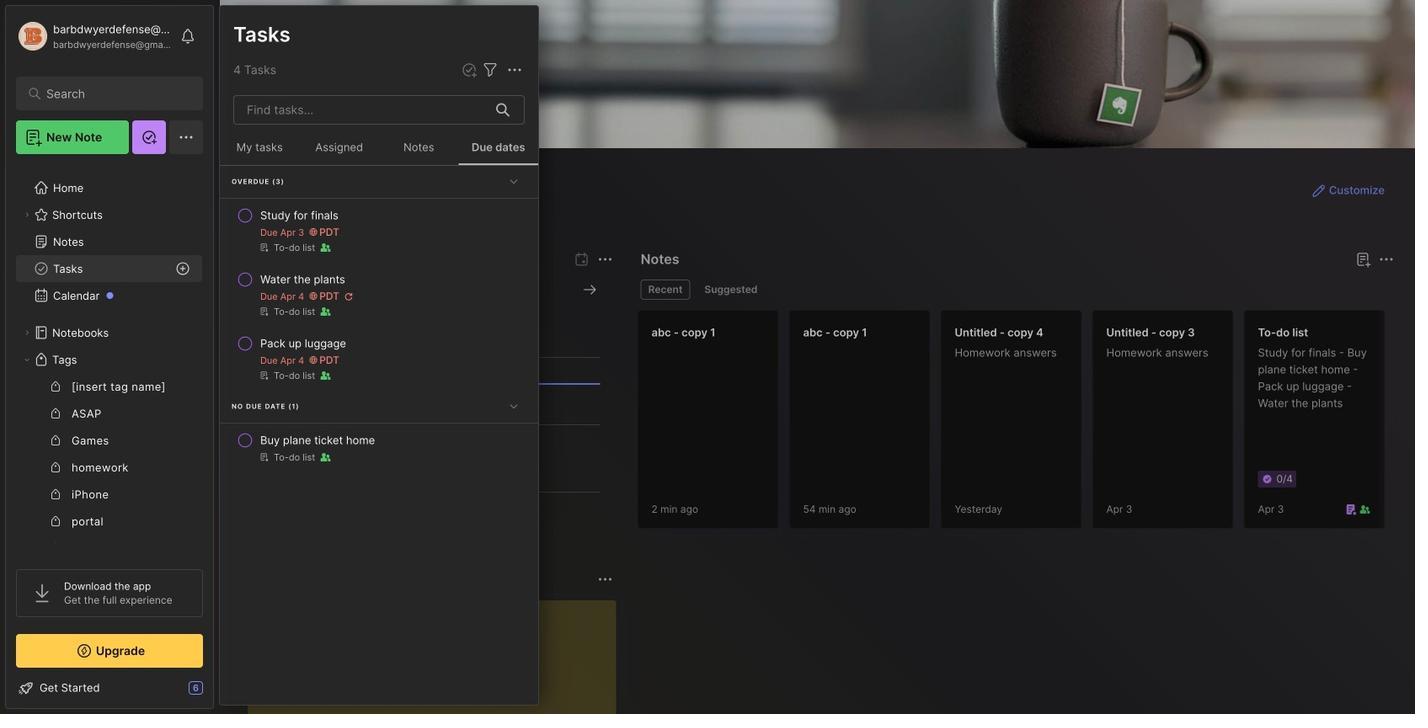 Task type: describe. For each thing, give the bounding box(es) containing it.
1 horizontal spatial row group
[[637, 310, 1415, 539]]

4 row from the top
[[227, 425, 531, 471]]

More actions and view options field
[[500, 60, 525, 80]]

0 horizontal spatial row group
[[220, 166, 538, 473]]

more actions and view options image
[[505, 60, 525, 80]]

expand notebooks image
[[22, 328, 32, 338]]

new task image
[[461, 61, 478, 78]]

Account field
[[16, 19, 172, 53]]

Help and Learning task checklist field
[[6, 675, 213, 702]]

collapse noduedate image
[[505, 398, 522, 415]]

buy plane ticket home 5 cell
[[260, 432, 375, 449]]

pack up luggage 3 cell
[[260, 335, 346, 352]]

tree inside 'main' element
[[6, 164, 213, 714]]

Start writing… text field
[[261, 601, 615, 714]]

Filter tasks field
[[480, 60, 500, 80]]

2 row from the top
[[227, 264, 531, 325]]

water the plants 2 cell
[[260, 271, 345, 288]]

study for finals 1 cell
[[260, 207, 338, 224]]

group inside 'main' element
[[16, 373, 202, 643]]



Task type: locate. For each thing, give the bounding box(es) containing it.
main element
[[0, 0, 219, 714]]

None search field
[[46, 83, 181, 104]]

2 tab from the left
[[697, 280, 765, 300]]

group
[[16, 373, 202, 643]]

1 horizontal spatial tab
[[697, 280, 765, 300]]

tab
[[641, 280, 690, 300], [697, 280, 765, 300]]

collapse overdue image
[[505, 173, 522, 190]]

1 row from the top
[[227, 200, 531, 261]]

row group
[[220, 166, 538, 473], [637, 310, 1415, 539]]

none search field inside 'main' element
[[46, 83, 181, 104]]

filter tasks image
[[480, 60, 500, 80]]

Find tasks… text field
[[237, 96, 486, 124]]

tab list
[[641, 280, 1392, 300]]

tree
[[6, 164, 213, 714]]

expand tags image
[[22, 355, 32, 365]]

Search text field
[[46, 86, 181, 102]]

3 row from the top
[[227, 329, 531, 389]]

row
[[227, 200, 531, 261], [227, 264, 531, 325], [227, 329, 531, 389], [227, 425, 531, 471]]

click to collapse image
[[213, 683, 225, 703]]

0 horizontal spatial tab
[[641, 280, 690, 300]]

1 tab from the left
[[641, 280, 690, 300]]



Task type: vqa. For each thing, say whether or not it's contained in the screenshot.
4th row from the bottom
yes



